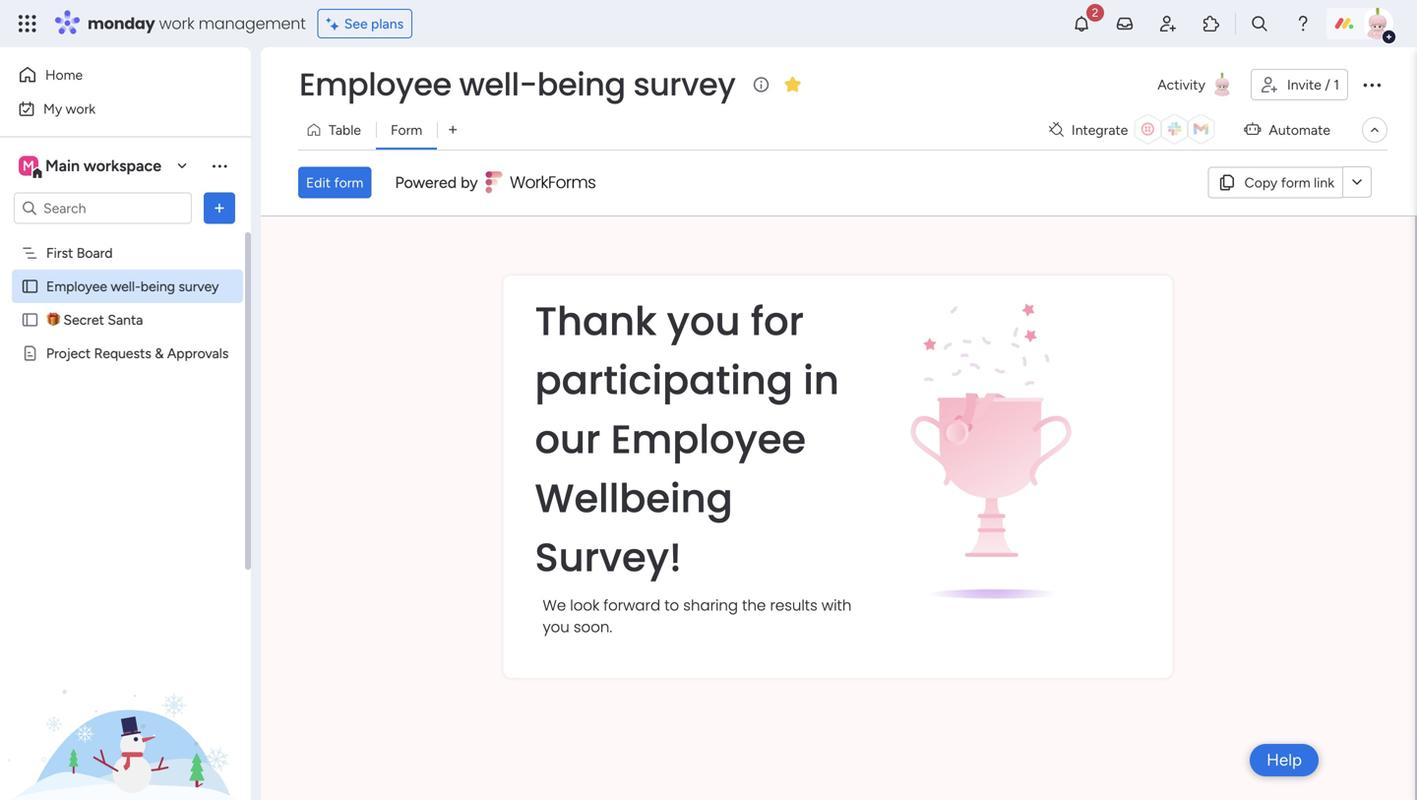 Task type: vqa. For each thing, say whether or not it's contained in the screenshot.
topmost you
yes



Task type: locate. For each thing, give the bounding box(es) containing it.
work right monday
[[159, 12, 194, 34]]

&
[[155, 345, 164, 362]]

form left link
[[1281, 174, 1310, 191]]

1 horizontal spatial being
[[537, 62, 626, 106]]

copy form link button
[[1208, 167, 1342, 198]]

work inside button
[[66, 100, 96, 117]]

1
[[1334, 76, 1339, 93]]

with
[[822, 595, 852, 616]]

survey up approvals
[[179, 278, 219, 295]]

1 vertical spatial work
[[66, 100, 96, 117]]

add view image
[[449, 123, 457, 137]]

employee up table at the left top of the page
[[299, 62, 451, 106]]

0 horizontal spatial employee
[[46, 278, 107, 295]]

lottie animation image inside the form form
[[879, 291, 1103, 606]]

help button
[[1250, 744, 1319, 776]]

table
[[329, 122, 361, 138]]

inbox image
[[1115, 14, 1135, 33]]

0 vertical spatial well-
[[459, 62, 537, 106]]

autopilot image
[[1244, 116, 1261, 141]]

form for edit
[[334, 174, 363, 191]]

for
[[751, 294, 804, 349]]

invite / 1
[[1287, 76, 1339, 93]]

0 horizontal spatial well-
[[111, 278, 141, 295]]

workforms logo image
[[486, 167, 597, 198]]

to
[[665, 595, 679, 616]]

search everything image
[[1250, 14, 1270, 33]]

0 horizontal spatial work
[[66, 100, 96, 117]]

0 horizontal spatial you
[[543, 616, 570, 638]]

plans
[[371, 15, 404, 32]]

form inside copy form link button
[[1281, 174, 1310, 191]]

1 horizontal spatial survey
[[633, 62, 736, 106]]

edit form
[[306, 174, 363, 191]]

invite
[[1287, 76, 1322, 93]]

2 horizontal spatial employee
[[611, 412, 806, 467]]

board
[[77, 245, 113, 261]]

public board image
[[21, 310, 39, 329]]

select product image
[[18, 14, 37, 33]]

employee
[[299, 62, 451, 106], [46, 278, 107, 295], [611, 412, 806, 467]]

work
[[159, 12, 194, 34], [66, 100, 96, 117]]

link
[[1314, 174, 1334, 191]]

survey!
[[535, 530, 682, 585]]

being
[[537, 62, 626, 106], [141, 278, 175, 295]]

table button
[[298, 114, 376, 146]]

option
[[0, 235, 251, 239]]

work right my
[[66, 100, 96, 117]]

1 horizontal spatial lottie animation element
[[879, 291, 1103, 612]]

employee well-being survey up santa
[[46, 278, 219, 295]]

0 vertical spatial work
[[159, 12, 194, 34]]

well-
[[459, 62, 537, 106], [111, 278, 141, 295]]

survey
[[633, 62, 736, 106], [179, 278, 219, 295]]

look
[[570, 595, 600, 616]]

employee well-being survey
[[299, 62, 736, 106], [46, 278, 219, 295]]

1 horizontal spatial lottie animation image
[[879, 291, 1103, 606]]

my work
[[43, 100, 96, 117]]

employee down participating
[[611, 412, 806, 467]]

employee well-being survey up add view image at the left of the page
[[299, 62, 736, 106]]

list box
[[0, 232, 251, 636]]

copy
[[1245, 174, 1278, 191]]

santa
[[108, 311, 143, 328]]

options image
[[1360, 73, 1384, 96]]

form right edit
[[334, 174, 363, 191]]

0 vertical spatial being
[[537, 62, 626, 106]]

work for my
[[66, 100, 96, 117]]

0 horizontal spatial form
[[334, 174, 363, 191]]

first board
[[46, 245, 113, 261]]

invite members image
[[1158, 14, 1178, 33]]

edit
[[306, 174, 331, 191]]

lottie animation element inside the form form
[[879, 291, 1103, 612]]

1 horizontal spatial form
[[1281, 174, 1310, 191]]

options image
[[210, 198, 229, 218]]

2 vertical spatial employee
[[611, 412, 806, 467]]

monday
[[88, 12, 155, 34]]

integrate
[[1072, 122, 1128, 138]]

Employee well-being survey field
[[294, 62, 740, 106]]

1 vertical spatial being
[[141, 278, 175, 295]]

my
[[43, 100, 62, 117]]

forward
[[604, 595, 660, 616]]

🎁
[[46, 311, 60, 328]]

0 horizontal spatial survey
[[179, 278, 219, 295]]

lottie animation image
[[879, 291, 1103, 606], [0, 601, 251, 800]]

form
[[1281, 174, 1310, 191], [334, 174, 363, 191]]

project
[[46, 345, 91, 362]]

our
[[535, 412, 601, 467]]

main workspace
[[45, 156, 161, 175]]

main
[[45, 156, 80, 175]]

0 horizontal spatial employee well-being survey
[[46, 278, 219, 295]]

1 horizontal spatial you
[[667, 294, 740, 349]]

1 horizontal spatial employee well-being survey
[[299, 62, 736, 106]]

0 horizontal spatial lottie animation element
[[0, 601, 251, 800]]

1 vertical spatial employee
[[46, 278, 107, 295]]

2 form from the left
[[334, 174, 363, 191]]

1 form from the left
[[1281, 174, 1310, 191]]

employee down first board
[[46, 278, 107, 295]]

help
[[1267, 750, 1302, 770]]

you up participating
[[667, 294, 740, 349]]

thank you for participating in our employee wellbeing survey! we look forward to sharing the results with you soon.
[[535, 294, 852, 638]]

survey left show board description image
[[633, 62, 736, 106]]

0 horizontal spatial lottie animation image
[[0, 601, 251, 800]]

we
[[543, 595, 566, 616]]

1 horizontal spatial work
[[159, 12, 194, 34]]

form button
[[376, 114, 437, 146]]

Search in workspace field
[[41, 197, 164, 219]]

lottie animation element
[[879, 291, 1103, 612], [0, 601, 251, 800]]

employee inside thank you for participating in our employee wellbeing survey! we look forward to sharing the results with you soon.
[[611, 412, 806, 467]]

monday work management
[[88, 12, 306, 34]]

apps image
[[1202, 14, 1221, 33]]

0 horizontal spatial being
[[141, 278, 175, 295]]

powered by
[[395, 173, 478, 192]]

0 vertical spatial employee
[[299, 62, 451, 106]]

1 vertical spatial survey
[[179, 278, 219, 295]]

0 vertical spatial employee well-being survey
[[299, 62, 736, 106]]

the
[[742, 595, 766, 616]]

form for copy
[[1281, 174, 1310, 191]]

form inside "edit form" button
[[334, 174, 363, 191]]

you
[[667, 294, 740, 349], [543, 616, 570, 638]]

🎁 secret santa
[[46, 311, 143, 328]]

you down we
[[543, 616, 570, 638]]



Task type: describe. For each thing, give the bounding box(es) containing it.
1 vertical spatial well-
[[111, 278, 141, 295]]

first
[[46, 245, 73, 261]]

activity button
[[1150, 69, 1243, 100]]

lottie animation image for lottie animation element within the the form form
[[879, 291, 1103, 606]]

survey inside list box
[[179, 278, 219, 295]]

activity
[[1158, 76, 1206, 93]]

lottie animation image for lottie animation element to the left
[[0, 601, 251, 800]]

show board description image
[[749, 75, 773, 94]]

remove from favorites image
[[783, 74, 802, 94]]

0 vertical spatial you
[[667, 294, 740, 349]]

in
[[803, 353, 839, 408]]

home button
[[12, 59, 212, 91]]

work for monday
[[159, 12, 194, 34]]

workspace
[[84, 156, 161, 175]]

thank
[[535, 294, 657, 349]]

results
[[770, 595, 818, 616]]

approvals
[[167, 345, 229, 362]]

by
[[461, 173, 478, 192]]

participating
[[535, 353, 793, 408]]

ruby anderson image
[[1362, 8, 1394, 39]]

dapulse integrations image
[[1049, 123, 1064, 137]]

1 vertical spatial you
[[543, 616, 570, 638]]

project requests & approvals
[[46, 345, 229, 362]]

see plans button
[[318, 9, 412, 38]]

1 vertical spatial employee well-being survey
[[46, 278, 219, 295]]

workspace image
[[19, 155, 38, 177]]

being inside list box
[[141, 278, 175, 295]]

employee inside list box
[[46, 278, 107, 295]]

copy form link
[[1245, 174, 1334, 191]]

my work button
[[12, 93, 212, 124]]

notifications image
[[1072, 14, 1091, 33]]

1 horizontal spatial well-
[[459, 62, 537, 106]]

management
[[199, 12, 306, 34]]

workspace options image
[[210, 156, 229, 175]]

automate
[[1269, 122, 1331, 138]]

see
[[344, 15, 368, 32]]

1 horizontal spatial employee
[[299, 62, 451, 106]]

soon.
[[574, 616, 612, 638]]

invite / 1 button
[[1251, 69, 1348, 100]]

m
[[23, 157, 34, 174]]

powered
[[395, 173, 457, 192]]

home
[[45, 66, 83, 83]]

edit form button
[[298, 167, 371, 198]]

2 image
[[1086, 1, 1104, 23]]

workspace selection element
[[19, 154, 164, 180]]

collapse board header image
[[1367, 122, 1383, 138]]

sharing
[[683, 595, 738, 616]]

list box containing first board
[[0, 232, 251, 636]]

0 vertical spatial survey
[[633, 62, 736, 106]]

form form
[[261, 216, 1415, 800]]

secret
[[63, 311, 104, 328]]

requests
[[94, 345, 151, 362]]

wellbeing
[[535, 471, 733, 526]]

/
[[1325, 76, 1330, 93]]

form
[[391, 122, 422, 138]]

public board image
[[21, 277, 39, 296]]

see plans
[[344, 15, 404, 32]]

help image
[[1293, 14, 1313, 33]]



